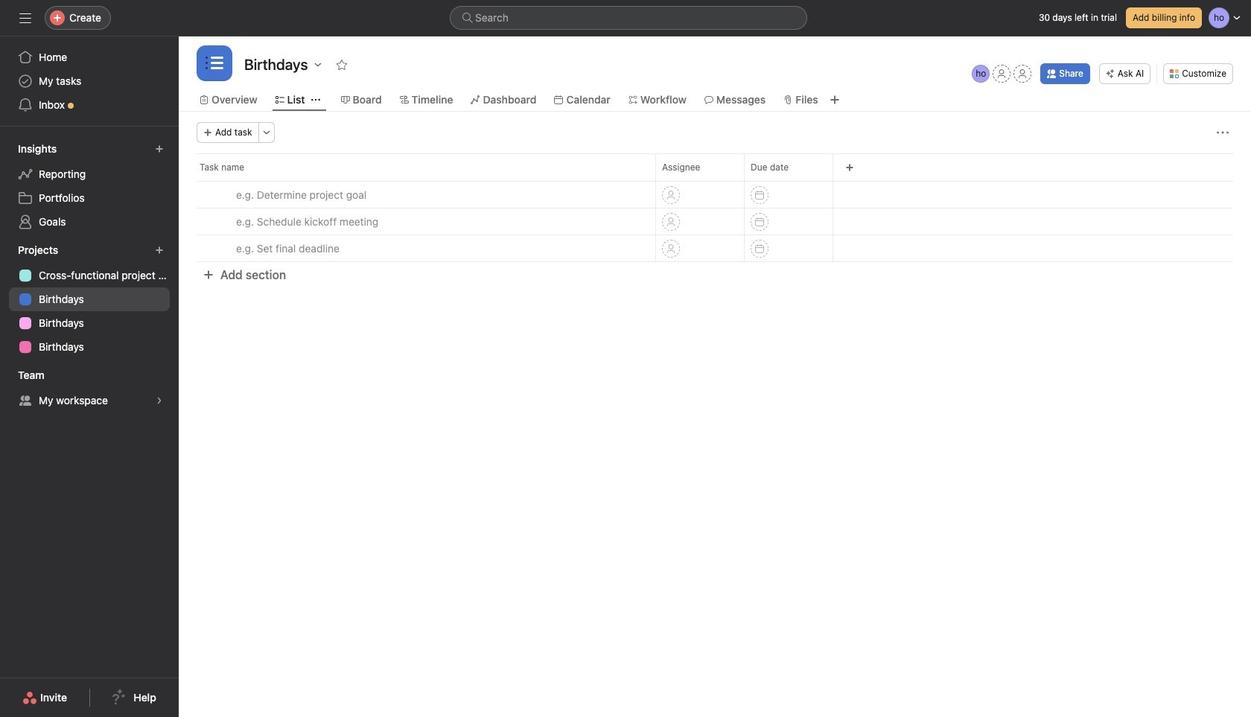 Task type: vqa. For each thing, say whether or not it's contained in the screenshot.
Projects element
yes



Task type: locate. For each thing, give the bounding box(es) containing it.
list image
[[206, 54, 223, 72]]

add tab image
[[829, 94, 841, 106]]

list box
[[450, 6, 807, 30]]

projects element
[[0, 237, 179, 362]]

row
[[179, 153, 1251, 181], [197, 180, 1233, 182], [179, 181, 1251, 209], [179, 208, 1251, 235], [179, 235, 1251, 262]]

more actions image
[[262, 128, 271, 137]]

tab actions image
[[311, 95, 320, 104]]

global element
[[0, 36, 179, 126]]

new insights image
[[155, 144, 164, 153]]



Task type: describe. For each thing, give the bounding box(es) containing it.
manage project members image
[[972, 65, 990, 83]]

see details, my workspace image
[[155, 396, 164, 405]]

hide sidebar image
[[19, 12, 31, 24]]

new project or portfolio image
[[155, 246, 164, 255]]

add field image
[[845, 163, 854, 172]]

add to starred image
[[336, 59, 348, 71]]

insights element
[[0, 136, 179, 237]]

teams element
[[0, 362, 179, 416]]

more actions image
[[1217, 127, 1229, 139]]



